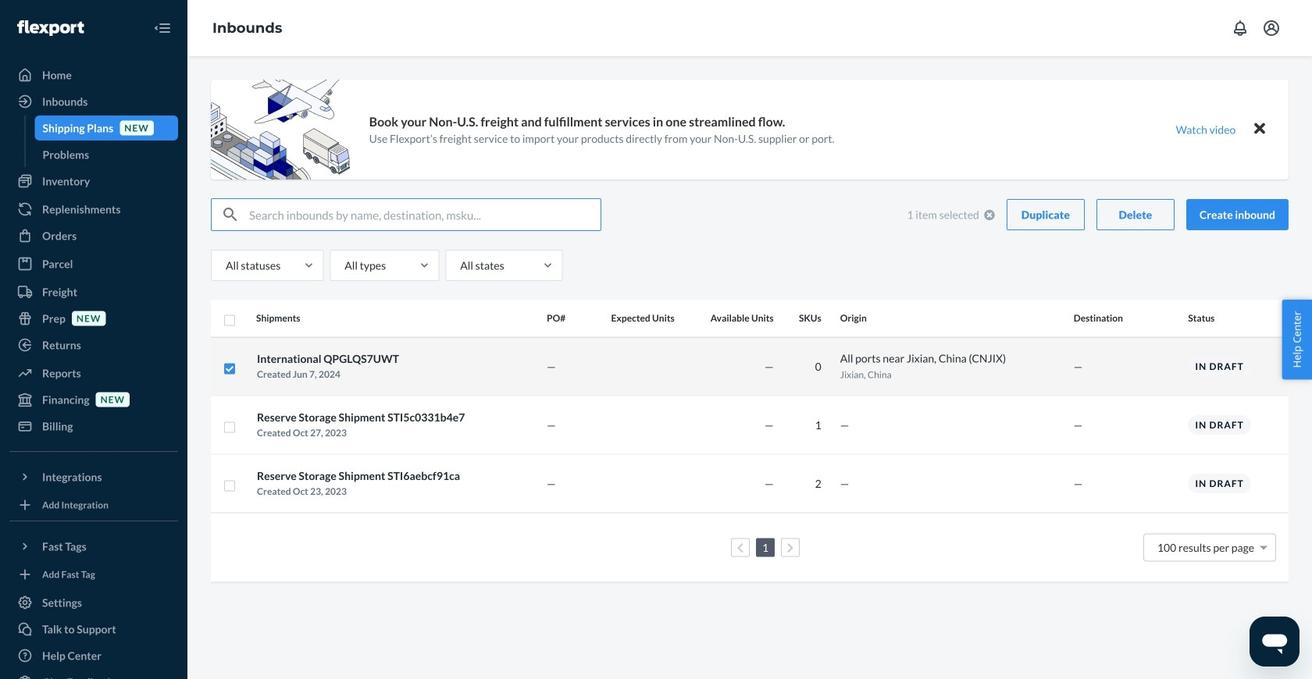 Task type: locate. For each thing, give the bounding box(es) containing it.
0 vertical spatial square image
[[223, 314, 236, 327]]

option
[[1158, 541, 1255, 555]]

square image down square image
[[223, 480, 236, 493]]

Search inbounds by name, destination, msku... text field
[[249, 199, 601, 230]]

close image
[[1255, 119, 1266, 138]]

square image
[[223, 314, 236, 327], [223, 480, 236, 493]]

1 vertical spatial square image
[[223, 480, 236, 493]]

square image up check square 'image'
[[223, 314, 236, 327]]

2 square image from the top
[[223, 480, 236, 493]]

open notifications image
[[1231, 19, 1250, 38]]



Task type: vqa. For each thing, say whether or not it's contained in the screenshot.
The "Flexport Logo"
yes



Task type: describe. For each thing, give the bounding box(es) containing it.
times circle image
[[984, 210, 995, 221]]

flexport logo image
[[17, 20, 84, 36]]

1 square image from the top
[[223, 314, 236, 327]]

check square image
[[223, 363, 236, 376]]

chevron left image
[[737, 543, 744, 554]]

square image
[[223, 422, 236, 434]]

close navigation image
[[153, 19, 172, 38]]

chevron right image
[[787, 543, 794, 554]]

open account menu image
[[1263, 19, 1281, 38]]



